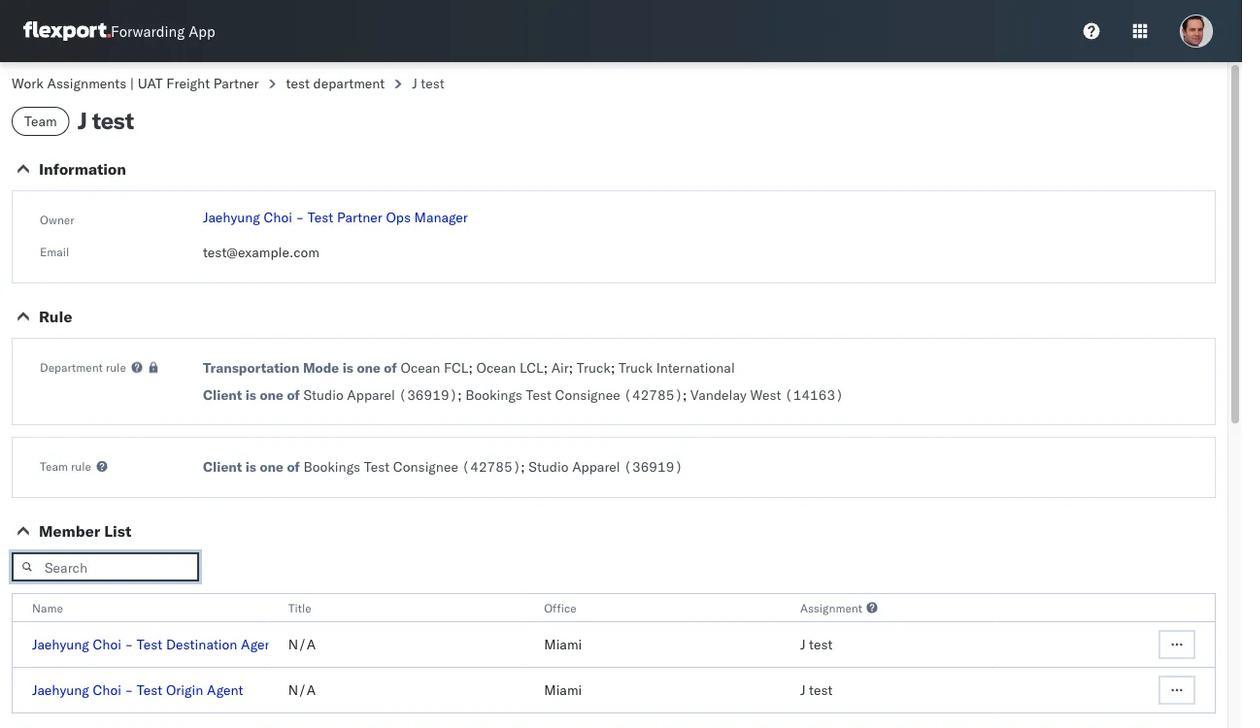 Task type: locate. For each thing, give the bounding box(es) containing it.
of for bookings test consignee (42785)
[[287, 459, 300, 476]]

choi
[[264, 209, 292, 226], [93, 636, 121, 653], [93, 682, 121, 699]]

1 horizontal spatial ocean
[[477, 360, 516, 377]]

choi for partner
[[264, 209, 292, 226]]

rule
[[106, 360, 126, 375], [71, 459, 91, 474]]

email
[[40, 244, 69, 259]]

1 horizontal spatial (36919)
[[624, 459, 683, 476]]

1 vertical spatial is
[[246, 387, 257, 404]]

1 vertical spatial rule
[[71, 459, 91, 474]]

1 vertical spatial client
[[203, 459, 242, 476]]

test
[[308, 209, 334, 226], [526, 387, 552, 404], [364, 459, 390, 476], [137, 636, 163, 653], [137, 682, 163, 699]]

team rule
[[40, 459, 91, 474]]

2 truck from the left
[[619, 360, 653, 377]]

1 vertical spatial choi
[[93, 636, 121, 653]]

agent for jaehyung choi - test origin agent
[[207, 682, 243, 699]]

0 horizontal spatial bookings
[[304, 459, 361, 476]]

truck left international
[[619, 360, 653, 377]]

manager
[[415, 209, 468, 226]]

1 vertical spatial client is one of
[[203, 459, 300, 476]]

0 horizontal spatial consignee
[[393, 459, 459, 476]]

0 vertical spatial (42785)
[[624, 387, 683, 404]]

j
[[412, 75, 418, 92], [77, 106, 87, 135], [801, 636, 806, 653], [801, 682, 806, 699]]

1 vertical spatial agent
[[207, 682, 243, 699]]

0 horizontal spatial rule
[[71, 459, 91, 474]]

(42785)
[[624, 387, 683, 404], [462, 459, 521, 476]]

agent right destination
[[241, 636, 277, 653]]

apparel
[[347, 387, 395, 404], [573, 459, 621, 476]]

rule up the member list
[[71, 459, 91, 474]]

jaehyung choi - test origin agent
[[32, 682, 243, 699]]

ocean fcl ; ocean lcl ; air ; truck ; truck international
[[401, 360, 735, 377]]

ops
[[386, 209, 411, 226]]

apparel down studio apparel (36919) ; bookings test consignee (42785) ; vandelay west (14163)
[[573, 459, 621, 476]]

one
[[357, 360, 381, 377], [260, 387, 284, 404], [260, 459, 284, 476]]

list
[[104, 522, 132, 541]]

1 horizontal spatial studio
[[529, 459, 569, 476]]

team down work
[[24, 113, 57, 130]]

1 vertical spatial partner
[[337, 209, 383, 226]]

0 vertical spatial client
[[203, 387, 242, 404]]

1 horizontal spatial rule
[[106, 360, 126, 375]]

1 client is one of from the top
[[203, 387, 300, 404]]

rule
[[39, 307, 72, 326]]

test department link
[[286, 75, 385, 92]]

(14163)
[[785, 387, 844, 404]]

1 vertical spatial -
[[125, 636, 133, 653]]

0 vertical spatial is
[[343, 360, 354, 377]]

client is one of
[[203, 387, 300, 404], [203, 459, 300, 476]]

0 vertical spatial jaehyung
[[203, 209, 260, 226]]

flexport. image
[[23, 21, 111, 41]]

1 vertical spatial of
[[287, 387, 300, 404]]

1 horizontal spatial apparel
[[573, 459, 621, 476]]

- up test@example.com
[[296, 209, 304, 226]]

ocean left lcl in the left of the page
[[477, 360, 516, 377]]

studio down the mode
[[304, 387, 344, 404]]

of
[[384, 360, 397, 377], [287, 387, 300, 404], [287, 459, 300, 476]]

studio
[[304, 387, 344, 404], [529, 459, 569, 476]]

1 vertical spatial studio
[[529, 459, 569, 476]]

0 horizontal spatial ocean
[[401, 360, 441, 377]]

team up member
[[40, 459, 68, 474]]

test@example.com
[[203, 244, 320, 261]]

0 vertical spatial rule
[[106, 360, 126, 375]]

choi up the jaehyung choi - test origin agent
[[93, 636, 121, 653]]

0 vertical spatial n/a
[[288, 636, 316, 653]]

rule right 'department'
[[106, 360, 126, 375]]

agent
[[241, 636, 277, 653], [207, 682, 243, 699]]

west
[[751, 387, 782, 404]]

agent for jaehyung choi - test destination agent
[[241, 636, 277, 653]]

jaehyung for jaehyung choi - test partner ops manager
[[203, 209, 260, 226]]

0 vertical spatial client is one of
[[203, 387, 300, 404]]

2 vertical spatial is
[[246, 459, 257, 476]]

2 vertical spatial choi
[[93, 682, 121, 699]]

member
[[39, 522, 100, 541]]

2 vertical spatial jaehyung
[[32, 682, 89, 699]]

0 vertical spatial team
[[24, 113, 57, 130]]

test for jaehyung choi - test partner ops manager
[[308, 209, 334, 226]]

;
[[469, 360, 473, 377], [544, 360, 548, 377], [569, 360, 573, 377], [611, 360, 615, 377], [458, 387, 462, 404], [683, 387, 687, 404], [521, 459, 525, 476]]

1 vertical spatial team
[[40, 459, 68, 474]]

uat
[[138, 75, 163, 92]]

1 vertical spatial n/a
[[288, 682, 316, 699]]

fcl
[[444, 360, 469, 377]]

apparel down transportation mode is one of
[[347, 387, 395, 404]]

origin
[[166, 682, 203, 699]]

transportation mode is one of
[[203, 360, 397, 377]]

partner right freight
[[213, 75, 259, 92]]

forwarding app
[[111, 22, 215, 40]]

0 vertical spatial -
[[296, 209, 304, 226]]

0 vertical spatial apparel
[[347, 387, 395, 404]]

test
[[286, 75, 310, 92], [421, 75, 445, 92], [92, 106, 134, 135], [809, 636, 833, 653], [809, 682, 833, 699]]

0 vertical spatial miami
[[544, 636, 582, 653]]

j test
[[412, 75, 445, 92], [77, 106, 134, 135], [801, 636, 833, 653], [801, 682, 833, 699]]

partner left ops
[[337, 209, 383, 226]]

department rule
[[40, 360, 126, 375]]

0 horizontal spatial (36919)
[[399, 387, 458, 404]]

jaehyung
[[203, 209, 260, 226], [32, 636, 89, 653], [32, 682, 89, 699]]

n/a for jaehyung choi - test destination agent
[[288, 636, 316, 653]]

bookings test consignee (42785) ; studio apparel (36919)
[[304, 459, 683, 476]]

choi up test@example.com
[[264, 209, 292, 226]]

client
[[203, 387, 242, 404], [203, 459, 242, 476]]

2 client is one of from the top
[[203, 459, 300, 476]]

n/a for jaehyung choi - test origin agent
[[288, 682, 316, 699]]

studio down studio apparel (36919) ; bookings test consignee (42785) ; vandelay west (14163)
[[529, 459, 569, 476]]

1 vertical spatial consignee
[[393, 459, 459, 476]]

0 horizontal spatial truck
[[577, 360, 611, 377]]

forwarding
[[111, 22, 185, 40]]

0 vertical spatial choi
[[264, 209, 292, 226]]

0 horizontal spatial studio
[[304, 387, 344, 404]]

information
[[39, 159, 126, 179]]

1 vertical spatial jaehyung
[[32, 636, 89, 653]]

2 vertical spatial of
[[287, 459, 300, 476]]

2 vertical spatial one
[[260, 459, 284, 476]]

miami for jaehyung choi - test destination agent
[[544, 636, 582, 653]]

app
[[189, 22, 215, 40]]

title
[[288, 601, 312, 616]]

work
[[12, 75, 44, 92]]

- down jaehyung choi - test destination agent
[[125, 682, 133, 699]]

2 miami from the top
[[544, 682, 582, 699]]

is for bookings test consignee (42785)
[[246, 459, 257, 476]]

client is one of for bookings test consignee (42785)
[[203, 459, 300, 476]]

one for studio apparel (36919)
[[260, 387, 284, 404]]

1 vertical spatial miami
[[544, 682, 582, 699]]

truck
[[577, 360, 611, 377], [619, 360, 653, 377]]

1 client from the top
[[203, 387, 242, 404]]

1 horizontal spatial (42785)
[[624, 387, 683, 404]]

0 vertical spatial bookings
[[466, 387, 523, 404]]

bookings
[[466, 387, 523, 404], [304, 459, 361, 476]]

1 vertical spatial one
[[260, 387, 284, 404]]

partner
[[213, 75, 259, 92], [337, 209, 383, 226]]

0 horizontal spatial (42785)
[[462, 459, 521, 476]]

2 n/a from the top
[[288, 682, 316, 699]]

test for jaehyung choi - test destination agent
[[137, 636, 163, 653]]

0 horizontal spatial apparel
[[347, 387, 395, 404]]

1 vertical spatial bookings
[[304, 459, 361, 476]]

choi down jaehyung choi - test destination agent
[[93, 682, 121, 699]]

1 horizontal spatial truck
[[619, 360, 653, 377]]

air
[[552, 360, 569, 377]]

truck right air
[[577, 360, 611, 377]]

(36919)
[[399, 387, 458, 404], [624, 459, 683, 476]]

n/a
[[288, 636, 316, 653], [288, 682, 316, 699]]

1 n/a from the top
[[288, 636, 316, 653]]

team
[[24, 113, 57, 130], [40, 459, 68, 474]]

agent right "origin" at bottom
[[207, 682, 243, 699]]

1 horizontal spatial consignee
[[555, 387, 621, 404]]

client is one of for studio apparel (36919)
[[203, 387, 300, 404]]

ocean
[[401, 360, 441, 377], [477, 360, 516, 377]]

0 horizontal spatial partner
[[213, 75, 259, 92]]

1 miami from the top
[[544, 636, 582, 653]]

studio apparel (36919) ; bookings test consignee (42785) ; vandelay west (14163)
[[304, 387, 844, 404]]

is
[[343, 360, 354, 377], [246, 387, 257, 404], [246, 459, 257, 476]]

2 vertical spatial -
[[125, 682, 133, 699]]

consignee
[[555, 387, 621, 404], [393, 459, 459, 476]]

ocean left the fcl
[[401, 360, 441, 377]]

0 vertical spatial agent
[[241, 636, 277, 653]]

destination
[[166, 636, 238, 653]]

miami
[[544, 636, 582, 653], [544, 682, 582, 699]]

-
[[296, 209, 304, 226], [125, 636, 133, 653], [125, 682, 133, 699]]

2 client from the top
[[203, 459, 242, 476]]

office
[[544, 601, 577, 616]]

- for destination
[[125, 636, 133, 653]]

- up the jaehyung choi - test origin agent
[[125, 636, 133, 653]]



Task type: vqa. For each thing, say whether or not it's contained in the screenshot.
first Client from the bottom
yes



Task type: describe. For each thing, give the bounding box(es) containing it.
assignment
[[801, 601, 863, 616]]

jaehyung choi - test partner ops manager
[[203, 209, 468, 226]]

0 vertical spatial studio
[[304, 387, 344, 404]]

0 vertical spatial (36919)
[[399, 387, 458, 404]]

is for studio apparel (36919)
[[246, 387, 257, 404]]

1 truck from the left
[[577, 360, 611, 377]]

department
[[313, 75, 385, 92]]

1 ocean from the left
[[401, 360, 441, 377]]

0 vertical spatial consignee
[[555, 387, 621, 404]]

freight
[[166, 75, 210, 92]]

choi for destination
[[93, 636, 121, 653]]

vandelay
[[691, 387, 747, 404]]

work assignments | uat freight partner link
[[12, 75, 259, 92]]

rule for department rule
[[106, 360, 126, 375]]

0 vertical spatial one
[[357, 360, 381, 377]]

owner
[[40, 212, 74, 227]]

test for jaehyung choi - test origin agent
[[137, 682, 163, 699]]

member list
[[39, 522, 132, 541]]

transportation
[[203, 360, 300, 377]]

forwarding app link
[[23, 21, 215, 41]]

0 vertical spatial partner
[[213, 75, 259, 92]]

client for studio apparel (36919)
[[203, 387, 242, 404]]

1 horizontal spatial bookings
[[466, 387, 523, 404]]

2 ocean from the left
[[477, 360, 516, 377]]

jaehyung choi - test origin agent link
[[32, 682, 243, 699]]

|
[[130, 75, 134, 92]]

lcl
[[520, 360, 544, 377]]

1 horizontal spatial partner
[[337, 209, 383, 226]]

mode
[[303, 360, 339, 377]]

rule for team rule
[[71, 459, 91, 474]]

assignments
[[47, 75, 127, 92]]

Search text field
[[12, 553, 199, 582]]

test department
[[286, 75, 385, 92]]

client for bookings test consignee (42785)
[[203, 459, 242, 476]]

international
[[657, 360, 735, 377]]

work assignments | uat freight partner
[[12, 75, 259, 92]]

1 vertical spatial (36919)
[[624, 459, 683, 476]]

jaehyung for jaehyung choi - test origin agent
[[32, 682, 89, 699]]

1 vertical spatial (42785)
[[462, 459, 521, 476]]

jaehyung choi - test destination agent
[[32, 636, 277, 653]]

jaehyung choi - test destination agent link
[[32, 636, 277, 653]]

team for team
[[24, 113, 57, 130]]

- for origin
[[125, 682, 133, 699]]

1 vertical spatial apparel
[[573, 459, 621, 476]]

name
[[32, 601, 63, 616]]

one for bookings test consignee (42785)
[[260, 459, 284, 476]]

of for studio apparel (36919)
[[287, 387, 300, 404]]

jaehyung choi - test partner ops manager link
[[203, 209, 468, 226]]

team for team rule
[[40, 459, 68, 474]]

department
[[40, 360, 103, 375]]

0 vertical spatial of
[[384, 360, 397, 377]]

- for partner
[[296, 209, 304, 226]]

miami for jaehyung choi - test origin agent
[[544, 682, 582, 699]]

jaehyung for jaehyung choi - test destination agent
[[32, 636, 89, 653]]

choi for origin
[[93, 682, 121, 699]]



